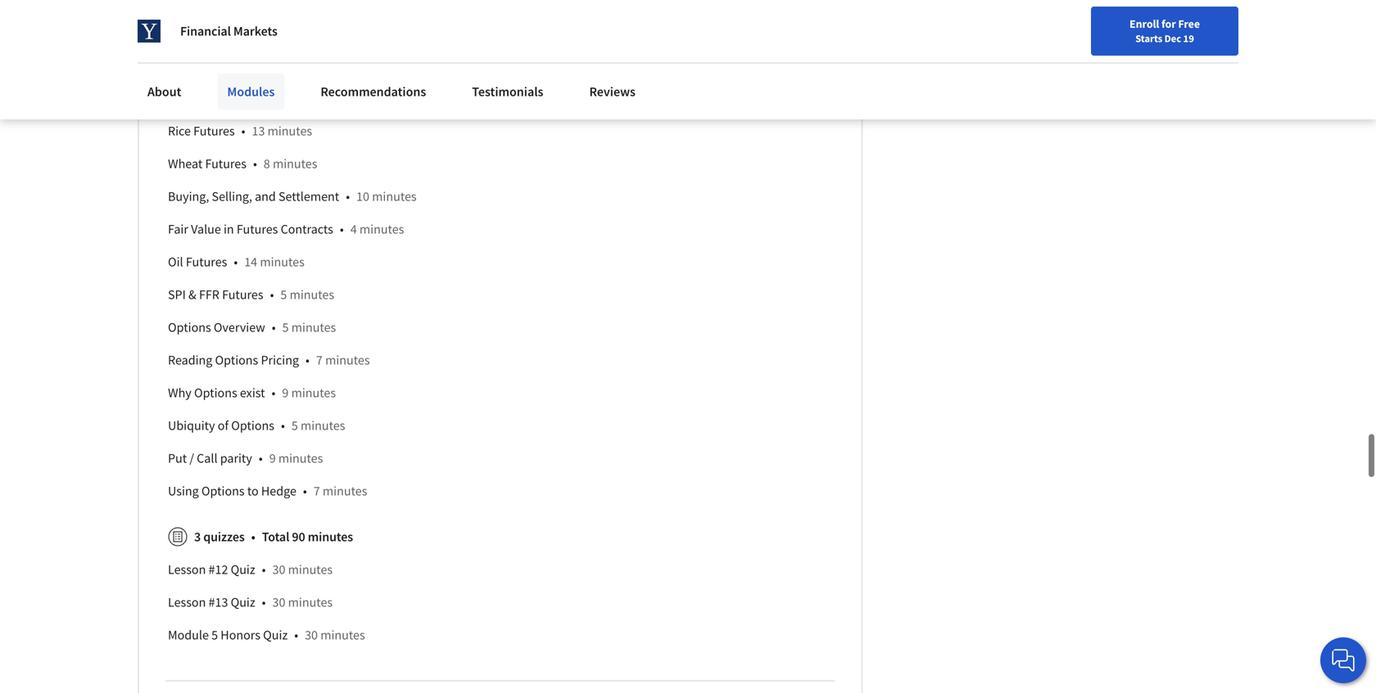 Task type: locate. For each thing, give the bounding box(es) containing it.
futures up overview
[[222, 287, 263, 303]]

using
[[168, 484, 199, 500]]

of
[[218, 418, 229, 434]]

put
[[168, 451, 187, 467]]

0 vertical spatial 30
[[272, 562, 285, 579]]

0 vertical spatial lesson
[[168, 562, 206, 579]]

• right pricing at the bottom of the page
[[306, 352, 310, 369]]

options up the reading
[[168, 320, 211, 336]]

wheat futures • 8 minutes
[[168, 156, 317, 172]]

4
[[282, 90, 288, 107], [350, 221, 357, 238]]

options down overview
[[215, 352, 258, 369]]

buying, selling, and settlement • 10 minutes
[[168, 189, 417, 205]]

2 vertical spatial 7
[[314, 484, 320, 500]]

pricing
[[261, 352, 299, 369]]

enroll for free starts dec 19
[[1130, 16, 1200, 45]]

starts
[[1136, 32, 1163, 45]]

for
[[1162, 16, 1176, 31]]

honors
[[221, 628, 261, 644]]

call
[[197, 451, 218, 467]]

13
[[252, 123, 265, 139]]

contracts for forward contracts
[[216, 58, 269, 74]]

options up the of
[[194, 385, 237, 402]]

0 vertical spatial quiz
[[231, 562, 255, 579]]

0 vertical spatial 9
[[282, 385, 289, 402]]

spi
[[168, 287, 186, 303]]

and
[[222, 25, 243, 41], [255, 189, 276, 205]]

30 down total
[[272, 562, 285, 579]]

minutes
[[295, 58, 340, 74], [291, 90, 335, 107], [268, 123, 312, 139], [273, 156, 317, 172], [372, 189, 417, 205], [360, 221, 404, 238], [260, 254, 305, 271], [290, 287, 334, 303], [291, 320, 336, 336], [325, 352, 370, 369], [291, 385, 336, 402], [301, 418, 345, 434], [278, 451, 323, 467], [323, 484, 367, 500], [308, 529, 353, 546], [288, 562, 333, 579], [288, 595, 333, 611], [320, 628, 365, 644]]

contracts up modules
[[216, 58, 269, 74]]

• left 13
[[241, 123, 245, 139]]

futures right oil
[[186, 254, 227, 271]]

ubiquity
[[168, 418, 215, 434]]

7 right pricing at the bottom of the page
[[316, 352, 323, 369]]

lesson
[[168, 562, 206, 579], [168, 595, 206, 611]]

9 up using options to hedge • 7 minutes
[[269, 451, 276, 467]]

• left the 14
[[234, 254, 238, 271]]

options for why
[[194, 385, 237, 402]]

30 down lesson #13 quiz • 30 minutes
[[305, 628, 318, 644]]

quiz right #13
[[231, 595, 255, 611]]

quiz right honors
[[263, 628, 288, 644]]

english
[[1062, 18, 1102, 35]]

lesson left #13
[[168, 595, 206, 611]]

about
[[147, 84, 181, 100]]

4 right modules
[[282, 90, 288, 107]]

1 vertical spatial quiz
[[231, 595, 255, 611]]

14
[[244, 254, 257, 271]]

dec
[[1165, 32, 1181, 45]]

7 down forwards and futures introduction
[[286, 58, 293, 74]]

exist
[[240, 385, 265, 402]]

spi & ffr futures • 5 minutes
[[168, 287, 334, 303]]

1 vertical spatial 30
[[272, 595, 285, 611]]

9
[[282, 385, 289, 402], [269, 451, 276, 467]]

in
[[224, 221, 234, 238]]

contracts
[[216, 58, 269, 74], [212, 90, 265, 107], [281, 221, 333, 238]]

and down 8 in the top left of the page
[[255, 189, 276, 205]]

contracts up rice futures • 13 minutes
[[212, 90, 265, 107]]

financial
[[180, 23, 231, 39]]

reading options pricing • 7 minutes
[[168, 352, 370, 369]]

•
[[276, 58, 280, 74], [271, 90, 275, 107], [241, 123, 245, 139], [253, 156, 257, 172], [346, 189, 350, 205], [340, 221, 344, 238], [234, 254, 238, 271], [270, 287, 274, 303], [272, 320, 276, 336], [306, 352, 310, 369], [272, 385, 276, 402], [281, 418, 285, 434], [259, 451, 263, 467], [303, 484, 307, 500], [251, 529, 255, 546], [262, 562, 266, 579], [262, 595, 266, 611], [294, 628, 298, 644]]

0 vertical spatial contracts
[[216, 58, 269, 74]]

5 up pricing at the bottom of the page
[[282, 320, 289, 336]]

modules
[[227, 84, 275, 100]]

• down the why options exist • 9 minutes at the bottom
[[281, 418, 285, 434]]

• right exist
[[272, 385, 276, 402]]

5
[[281, 287, 287, 303], [282, 320, 289, 336], [292, 418, 298, 434], [211, 628, 218, 644]]

forwards and futures introduction
[[168, 25, 358, 41]]

forwards
[[168, 25, 219, 41]]

• up module 5 honors quiz • 30 minutes
[[262, 595, 266, 611]]

7
[[286, 58, 293, 74], [316, 352, 323, 369], [314, 484, 320, 500]]

• right honors
[[294, 628, 298, 644]]

1 horizontal spatial and
[[255, 189, 276, 205]]

module
[[168, 628, 209, 644]]

30 up module 5 honors quiz • 30 minutes
[[272, 595, 285, 611]]

• down total
[[262, 562, 266, 579]]

hide info about module content region
[[168, 0, 833, 659]]

lesson for lesson #12 quiz
[[168, 562, 206, 579]]

buying,
[[168, 189, 209, 205]]

reviews link
[[580, 74, 646, 110]]

options for reading
[[215, 352, 258, 369]]

futures up selling,
[[205, 156, 247, 172]]

1 vertical spatial lesson
[[168, 595, 206, 611]]

7 right hedge
[[314, 484, 320, 500]]

to
[[247, 484, 259, 500]]

rice futures • 13 minutes
[[168, 123, 312, 139]]

#13
[[209, 595, 228, 611]]

9 right exist
[[282, 385, 289, 402]]

recommendations link
[[311, 74, 436, 110]]

1 vertical spatial 4
[[350, 221, 357, 238]]

wheat
[[168, 156, 203, 172]]

quiz
[[231, 562, 255, 579], [231, 595, 255, 611], [263, 628, 288, 644]]

0 horizontal spatial 9
[[269, 451, 276, 467]]

lesson #12 quiz • 30 minutes
[[168, 562, 333, 579]]

5 down the why options exist • 9 minutes at the bottom
[[292, 418, 298, 434]]

forward contracts • 7 minutes
[[168, 58, 340, 74]]

futures
[[246, 25, 287, 41], [168, 90, 209, 107], [193, 123, 235, 139], [205, 156, 247, 172], [237, 221, 278, 238], [186, 254, 227, 271], [222, 287, 263, 303]]

2 lesson from the top
[[168, 595, 206, 611]]

oil futures • 14 minutes
[[168, 254, 305, 271]]

30
[[272, 562, 285, 579], [272, 595, 285, 611], [305, 628, 318, 644]]

• total 90 minutes
[[251, 529, 353, 546]]

1 horizontal spatial 4
[[350, 221, 357, 238]]

0 vertical spatial and
[[222, 25, 243, 41]]

30 for lesson #13 quiz
[[272, 595, 285, 611]]

lesson #13 quiz • 30 minutes
[[168, 595, 333, 611]]

options left to
[[201, 484, 245, 500]]

1 vertical spatial contracts
[[212, 90, 265, 107]]

None search field
[[234, 10, 627, 43]]

contracts down settlement
[[281, 221, 333, 238]]

fair value in futures contracts • 4 minutes
[[168, 221, 404, 238]]

4 down 10
[[350, 221, 357, 238]]

lesson left #12
[[168, 562, 206, 579]]

0 vertical spatial 4
[[282, 90, 288, 107]]

quiz for lesson #12 quiz
[[231, 562, 255, 579]]

recommendations
[[321, 84, 426, 100]]

and right forwards
[[222, 25, 243, 41]]

• right parity
[[259, 451, 263, 467]]

quiz right #12
[[231, 562, 255, 579]]

1 lesson from the top
[[168, 562, 206, 579]]

#12
[[209, 562, 228, 579]]

options
[[168, 320, 211, 336], [215, 352, 258, 369], [194, 385, 237, 402], [231, 418, 274, 434], [201, 484, 245, 500]]

futures up forward contracts • 7 minutes
[[246, 25, 287, 41]]



Task type: vqa. For each thing, say whether or not it's contained in the screenshot.


Task type: describe. For each thing, give the bounding box(es) containing it.
5 up options overview • 5 minutes
[[281, 287, 287, 303]]

why
[[168, 385, 192, 402]]

forward
[[168, 58, 214, 74]]

2 vertical spatial 30
[[305, 628, 318, 644]]

• down buying, selling, and settlement • 10 minutes
[[340, 221, 344, 238]]

introduction
[[289, 25, 358, 41]]

markets
[[233, 23, 278, 39]]

contracts for futures contracts
[[212, 90, 265, 107]]

oil
[[168, 254, 183, 271]]

ffr
[[199, 287, 219, 303]]

• left total
[[251, 529, 255, 546]]

financial markets
[[180, 23, 278, 39]]

using options to hedge • 7 minutes
[[168, 484, 367, 500]]

1 horizontal spatial 9
[[282, 385, 289, 402]]

• down forward contracts • 7 minutes
[[271, 90, 275, 107]]

90
[[292, 529, 305, 546]]

3
[[194, 529, 201, 546]]

futures down forward
[[168, 90, 209, 107]]

quiz for lesson #13 quiz
[[231, 595, 255, 611]]

3 quizzes
[[194, 529, 245, 546]]

1 vertical spatial 7
[[316, 352, 323, 369]]

19
[[1183, 32, 1194, 45]]

• up options overview • 5 minutes
[[270, 287, 274, 303]]

/
[[190, 451, 194, 467]]

futures right in
[[237, 221, 278, 238]]

0 horizontal spatial 4
[[282, 90, 288, 107]]

2 vertical spatial quiz
[[263, 628, 288, 644]]

ubiquity of options • 5 minutes
[[168, 418, 345, 434]]

about link
[[138, 74, 191, 110]]

• up reading options pricing • 7 minutes
[[272, 320, 276, 336]]

reviews
[[589, 84, 636, 100]]

show notifications image
[[1155, 20, 1175, 40]]

1 vertical spatial 9
[[269, 451, 276, 467]]

hedge
[[261, 484, 296, 500]]

modules link
[[217, 74, 285, 110]]

futures contracts • 4 minutes
[[168, 90, 335, 107]]

english button
[[1033, 0, 1131, 53]]

options overview • 5 minutes
[[168, 320, 336, 336]]

1 vertical spatial and
[[255, 189, 276, 205]]

2 vertical spatial contracts
[[281, 221, 333, 238]]

total
[[262, 529, 289, 546]]

overview
[[214, 320, 265, 336]]

chat with us image
[[1330, 648, 1357, 674]]

0 vertical spatial 7
[[286, 58, 293, 74]]

• down forwards and futures introduction
[[276, 58, 280, 74]]

testimonials
[[472, 84, 544, 100]]

5 left honors
[[211, 628, 218, 644]]

enroll
[[1130, 16, 1159, 31]]

10
[[356, 189, 369, 205]]

30 for lesson #12 quiz
[[272, 562, 285, 579]]

• left 8 in the top left of the page
[[253, 156, 257, 172]]

options for using
[[201, 484, 245, 500]]

rice
[[168, 123, 191, 139]]

selling,
[[212, 189, 252, 205]]

why options exist • 9 minutes
[[168, 385, 336, 402]]

quizzes
[[203, 529, 245, 546]]

options right the of
[[231, 418, 274, 434]]

value
[[191, 221, 221, 238]]

0 horizontal spatial and
[[222, 25, 243, 41]]

• left 10
[[346, 189, 350, 205]]

module 5 honors quiz • 30 minutes
[[168, 628, 365, 644]]

reading
[[168, 352, 212, 369]]

fair
[[168, 221, 188, 238]]

lesson for lesson #13 quiz
[[168, 595, 206, 611]]

settlement
[[279, 189, 339, 205]]

• right hedge
[[303, 484, 307, 500]]

put / call parity • 9 minutes
[[168, 451, 323, 467]]

yale university image
[[138, 20, 161, 43]]

parity
[[220, 451, 252, 467]]

testimonials link
[[462, 74, 553, 110]]

futures right rice
[[193, 123, 235, 139]]

&
[[188, 287, 196, 303]]

free
[[1178, 16, 1200, 31]]

8
[[264, 156, 270, 172]]



